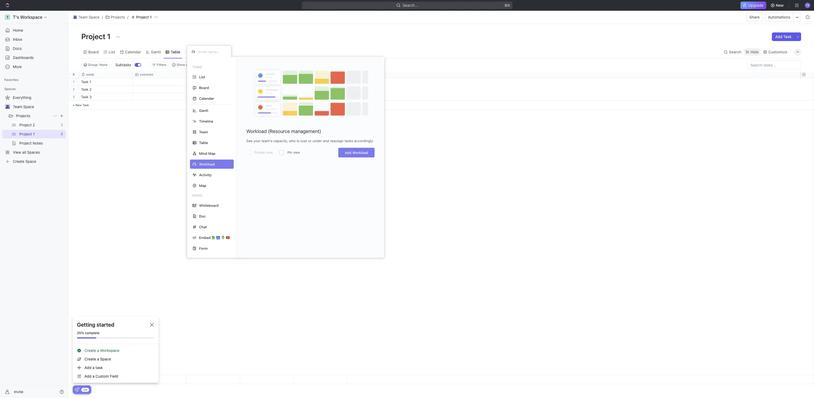 Task type: vqa. For each thing, say whether or not it's contained in the screenshot.
Team Space link
yes



Task type: locate. For each thing, give the bounding box(es) containing it.
map right mind
[[208, 151, 216, 156]]

1 vertical spatial team
[[13, 104, 22, 109]]

2 create from the top
[[85, 357, 96, 362]]

2 left ‎task 2
[[73, 88, 75, 91]]

0 horizontal spatial project 1
[[81, 32, 112, 41]]

to do
[[190, 88, 199, 91], [190, 95, 199, 99]]

1 vertical spatial task
[[81, 95, 89, 99]]

team space link
[[72, 14, 101, 20], [13, 103, 65, 111]]

team space inside tree
[[13, 104, 34, 109]]

create for create a space
[[85, 357, 96, 362]]

1 horizontal spatial calendar
[[199, 96, 214, 101]]

new
[[776, 3, 784, 8], [75, 103, 82, 107]]

0 vertical spatial create
[[85, 349, 96, 353]]

view button
[[187, 48, 205, 56]]

1 vertical spatial project 1
[[81, 32, 112, 41]]

1 horizontal spatial team space link
[[72, 14, 101, 20]]

add a task
[[85, 366, 103, 370]]

add
[[776, 34, 783, 39], [345, 151, 352, 155], [85, 366, 92, 370], [85, 374, 92, 379]]

0 vertical spatial user group image
[[74, 16, 77, 19]]

0 vertical spatial map
[[208, 151, 216, 156]]

1 horizontal spatial gantt
[[199, 108, 208, 113]]

0 horizontal spatial workload
[[246, 129, 267, 134]]

projects
[[111, 15, 125, 19], [16, 114, 30, 118]]

1 horizontal spatial 3
[[89, 95, 92, 99]]

1 vertical spatial map
[[199, 184, 206, 188]]

1 vertical spatial do
[[195, 95, 199, 99]]

add a custom field
[[85, 374, 118, 379]]

dashboards
[[13, 55, 34, 60]]

pages
[[193, 194, 202, 197]]

3 set priority image from the top
[[293, 93, 301, 101]]

1 horizontal spatial 2
[[89, 87, 92, 92]]

a up create a space
[[97, 349, 99, 353]]

calendar up subtasks "button"
[[125, 50, 141, 54]]

set priority element
[[293, 78, 301, 86], [293, 86, 301, 94], [293, 93, 301, 101]]

2 set priority element from the top
[[293, 86, 301, 94]]

dashboards link
[[2, 53, 66, 62]]

add down 'tasks' on the top left of page
[[345, 151, 352, 155]]

1 vertical spatial projects
[[16, 114, 30, 118]]

2 vertical spatial task
[[83, 103, 89, 107]]

2 horizontal spatial space
[[100, 357, 111, 362]]

new inside grid
[[75, 103, 82, 107]]

1 vertical spatial calendar
[[199, 96, 214, 101]]

task inside button
[[784, 34, 792, 39]]

project 1
[[136, 15, 152, 19], [81, 32, 112, 41]]

2 to do from the top
[[190, 95, 199, 99]]

a for custom
[[93, 374, 95, 379]]

1 vertical spatial to do
[[190, 95, 199, 99]]

0 vertical spatial to do
[[190, 88, 199, 91]]

press space to select this row. row containing 2
[[68, 86, 79, 93]]

2 do from the top
[[195, 95, 199, 99]]

1 to do cell from the top
[[187, 86, 240, 93]]

0 vertical spatial team
[[78, 15, 88, 19]]

task
[[96, 366, 103, 370]]

0 horizontal spatial new
[[75, 103, 82, 107]]

search
[[730, 50, 742, 54]]

0 horizontal spatial projects
[[16, 114, 30, 118]]

2 to from the top
[[190, 95, 194, 99]]

1 vertical spatial workload
[[353, 151, 368, 155]]

user group image
[[74, 16, 77, 19], [6, 105, 10, 108]]

task down 'task 3'
[[83, 103, 89, 107]]

1 ‎task from the top
[[81, 80, 89, 84]]

list
[[109, 50, 115, 54], [199, 75, 205, 79]]

2 vertical spatial team
[[199, 130, 208, 134]]

map
[[208, 151, 216, 156], [199, 184, 206, 188]]

0 horizontal spatial map
[[199, 184, 206, 188]]

table
[[171, 50, 180, 54], [199, 141, 208, 145]]

view
[[266, 151, 273, 155], [293, 151, 300, 155]]

add task
[[776, 34, 792, 39]]

inbox link
[[2, 35, 66, 44]]

0 vertical spatial do
[[195, 88, 199, 91]]

‎task up ‎task 2
[[81, 80, 89, 84]]

a up "task"
[[97, 357, 99, 362]]

timeline
[[199, 119, 213, 123]]

1
[[150, 15, 152, 19], [107, 32, 111, 41], [89, 80, 91, 84], [73, 80, 75, 84]]

user group image inside sidebar navigation
[[6, 105, 10, 108]]

row group containing ‎task 1
[[79, 78, 348, 110]]

search button
[[723, 48, 744, 56]]

‎task down ‎task 1
[[81, 87, 89, 92]]

3 left 'task 3'
[[73, 95, 75, 99]]

private
[[255, 151, 265, 155]]

task 3
[[81, 95, 92, 99]]

1 horizontal spatial list
[[199, 75, 205, 79]]

add task button
[[773, 32, 795, 41]]

1 horizontal spatial project
[[136, 15, 149, 19]]

1 inside "link"
[[150, 15, 152, 19]]

task for new task
[[83, 103, 89, 107]]

2 / from the left
[[127, 15, 129, 19]]

2 set priority image from the top
[[293, 86, 301, 94]]

a for space
[[97, 357, 99, 362]]

1 set priority element from the top
[[293, 78, 301, 86]]

docs
[[13, 46, 22, 51]]

0 vertical spatial space
[[89, 15, 100, 19]]

workspace
[[100, 349, 119, 353]]

0 vertical spatial project 1
[[136, 15, 152, 19]]

list up subtasks "button"
[[109, 50, 115, 54]]

add for add workload
[[345, 151, 352, 155]]

0 vertical spatial list
[[109, 50, 115, 54]]

1 horizontal spatial /
[[127, 15, 129, 19]]

1 to do from the top
[[190, 88, 199, 91]]

create a workspace
[[85, 349, 119, 353]]

close image
[[150, 323, 154, 327]]

to do cell for task 3
[[187, 93, 240, 100]]

0 horizontal spatial calendar
[[125, 50, 141, 54]]

2 for 1
[[73, 88, 75, 91]]

favorites button
[[2, 77, 21, 83]]

row
[[79, 71, 348, 78]]

0 horizontal spatial space
[[23, 104, 34, 109]]

1 horizontal spatial workload
[[353, 151, 368, 155]]

0 horizontal spatial 2
[[73, 88, 75, 91]]

1 horizontal spatial new
[[776, 3, 784, 8]]

0 horizontal spatial project
[[81, 32, 105, 41]]

team
[[78, 15, 88, 19], [13, 104, 22, 109], [199, 130, 208, 134]]

3 set priority element from the top
[[293, 93, 301, 101]]

press space to select this row. row containing task 3
[[79, 93, 348, 101]]

or
[[308, 139, 312, 143]]

board
[[88, 50, 99, 54], [199, 86, 209, 90]]

1 to from the top
[[190, 88, 194, 91]]

press space to select this row. row containing 3
[[68, 93, 79, 101]]

1 horizontal spatial space
[[89, 15, 100, 19]]

under
[[313, 139, 322, 143]]

add for add task
[[776, 34, 783, 39]]

home
[[13, 28, 23, 32]]

a for workspace
[[97, 349, 99, 353]]

complete
[[85, 331, 100, 335]]

1 vertical spatial gantt
[[199, 108, 208, 113]]

1 horizontal spatial projects
[[111, 15, 125, 19]]

new down 'task 3'
[[75, 103, 82, 107]]

1 horizontal spatial team space
[[78, 15, 100, 19]]

1 create from the top
[[85, 349, 96, 353]]

show closed button
[[170, 62, 199, 68]]

0 vertical spatial ‎task
[[81, 80, 89, 84]]

0 vertical spatial table
[[171, 50, 180, 54]]

workload down accordingly.
[[353, 151, 368, 155]]

press space to select this row. row
[[68, 78, 79, 86], [79, 78, 348, 86], [68, 86, 79, 93], [79, 86, 348, 94], [68, 93, 79, 101], [79, 93, 348, 101], [79, 375, 348, 385]]

calendar up timeline
[[199, 96, 214, 101]]

to for task 3
[[190, 95, 194, 99]]

1 vertical spatial projects link
[[16, 112, 51, 120]]

view right private
[[266, 151, 273, 155]]

workload
[[246, 129, 267, 134], [353, 151, 368, 155]]

‎task 1
[[81, 80, 91, 84]]

1 do from the top
[[195, 88, 199, 91]]

2
[[89, 87, 92, 92], [73, 88, 75, 91]]

onboarding checklist button image
[[75, 388, 79, 392]]

1 horizontal spatial projects link
[[104, 14, 126, 20]]

board down tasks
[[199, 86, 209, 90]]

activity
[[199, 173, 212, 177]]

1 vertical spatial new
[[75, 103, 82, 107]]

row group
[[68, 78, 79, 110], [79, 78, 348, 110], [801, 78, 814, 110], [801, 375, 814, 384]]

gantt
[[151, 50, 161, 54], [199, 108, 208, 113]]

hide
[[751, 50, 759, 54]]

grid containing ‎task 1
[[68, 71, 815, 385]]

favorites
[[4, 78, 18, 82]]

2 up 'task 3'
[[89, 87, 92, 92]]

table link
[[170, 48, 180, 56]]

0 horizontal spatial list
[[109, 50, 115, 54]]

board left "list" link
[[88, 50, 99, 54]]

0 vertical spatial task
[[784, 34, 792, 39]]

table up show
[[171, 50, 180, 54]]

team space
[[78, 15, 100, 19], [13, 104, 34, 109]]

3 down ‎task 2
[[89, 95, 92, 99]]

project 1 link
[[130, 14, 153, 20]]

1 vertical spatial list
[[199, 75, 205, 79]]

0 horizontal spatial gantt
[[151, 50, 161, 54]]

tree containing team space
[[2, 93, 66, 166]]

0 horizontal spatial projects link
[[16, 112, 51, 120]]

gantt up timeline
[[199, 108, 208, 113]]

map down 'activity'
[[199, 184, 206, 188]]

set priority element for 3
[[293, 93, 301, 101]]

0 horizontal spatial team space link
[[13, 103, 65, 111]]

add down add a task at the left of the page
[[85, 374, 92, 379]]

2 ‎task from the top
[[81, 87, 89, 92]]

1 horizontal spatial board
[[199, 86, 209, 90]]

0 horizontal spatial view
[[266, 151, 273, 155]]

team's
[[262, 139, 273, 143]]

1 view from the left
[[266, 151, 273, 155]]

2 horizontal spatial team
[[199, 130, 208, 134]]

2 to do cell from the top
[[187, 93, 240, 100]]

1 set priority image from the top
[[293, 78, 301, 86]]

custom
[[96, 374, 109, 379]]

add inside button
[[776, 34, 783, 39]]

0 vertical spatial new
[[776, 3, 784, 8]]

task inside press space to select this row. row
[[81, 95, 89, 99]]

2 inside press space to select this row. row
[[89, 87, 92, 92]]

1 vertical spatial ‎task
[[81, 87, 89, 92]]

grid
[[68, 71, 815, 385]]

set priority image
[[293, 78, 301, 86], [293, 86, 301, 94], [293, 93, 301, 101]]

1 horizontal spatial table
[[199, 141, 208, 145]]

search...
[[403, 3, 418, 8]]

0 horizontal spatial team space
[[13, 104, 34, 109]]

create up add a task at the left of the page
[[85, 357, 96, 362]]

customize button
[[762, 48, 789, 56]]

add workload
[[345, 151, 368, 155]]

0 horizontal spatial /
[[102, 15, 103, 19]]

1 vertical spatial space
[[23, 104, 34, 109]]

share button
[[747, 13, 764, 21]]

view button
[[187, 46, 205, 58]]

0 horizontal spatial user group image
[[6, 105, 10, 108]]

1 horizontal spatial view
[[293, 151, 300, 155]]

create up create a space
[[85, 349, 96, 353]]

add left "task"
[[85, 366, 92, 370]]

0 vertical spatial to do cell
[[187, 86, 240, 93]]

doc
[[199, 214, 206, 218]]

0 horizontal spatial team
[[13, 104, 22, 109]]

new for new task
[[75, 103, 82, 107]]

0 horizontal spatial board
[[88, 50, 99, 54]]

press space to select this row. row containing ‎task 2
[[79, 86, 348, 94]]

to do cell for ‎task 2
[[187, 86, 240, 93]]

⌘k
[[505, 3, 511, 8]]

new up the automations
[[776, 3, 784, 8]]

task up customize
[[784, 34, 792, 39]]

tree
[[2, 93, 66, 166]]

1 horizontal spatial user group image
[[74, 16, 77, 19]]

tasks
[[345, 139, 353, 143]]

do down tasks
[[195, 88, 199, 91]]

task
[[784, 34, 792, 39], [81, 95, 89, 99], [83, 103, 89, 107]]

pin view
[[288, 151, 300, 155]]

1 vertical spatial to
[[190, 95, 194, 99]]

do for task 3
[[195, 95, 199, 99]]

1 vertical spatial table
[[199, 141, 208, 145]]

your
[[254, 139, 261, 143]]

table up mind
[[199, 141, 208, 145]]

1 horizontal spatial project 1
[[136, 15, 152, 19]]

25%
[[77, 331, 84, 335]]

new inside 'button'
[[776, 3, 784, 8]]

to
[[190, 88, 194, 91], [190, 95, 194, 99]]

2 inside 1 2 3
[[73, 88, 75, 91]]

to do cell
[[187, 86, 240, 93], [187, 93, 240, 100]]

0 vertical spatial project
[[136, 15, 149, 19]]

2 view from the left
[[293, 151, 300, 155]]

1 vertical spatial user group image
[[6, 105, 10, 108]]

list down tasks
[[199, 75, 205, 79]]

0 vertical spatial team space link
[[72, 14, 101, 20]]

add up customize
[[776, 34, 783, 39]]

0 vertical spatial projects
[[111, 15, 125, 19]]

a down add a task at the left of the page
[[93, 374, 95, 379]]

gantt left table link
[[151, 50, 161, 54]]

field
[[110, 374, 118, 379]]

cell
[[133, 78, 187, 85], [187, 78, 240, 85], [240, 78, 294, 85], [133, 86, 187, 93], [240, 86, 294, 93], [133, 93, 187, 100], [240, 93, 294, 100]]

calendar
[[125, 50, 141, 54], [199, 96, 214, 101]]

0 vertical spatial board
[[88, 50, 99, 54]]

1 vertical spatial team space link
[[13, 103, 65, 111]]

0 vertical spatial to
[[190, 88, 194, 91]]

set priority element for 2
[[293, 86, 301, 94]]

to do for task 3
[[190, 95, 199, 99]]

0 vertical spatial workload
[[246, 129, 267, 134]]

task for add task
[[784, 34, 792, 39]]

1 vertical spatial create
[[85, 357, 96, 362]]

1 vertical spatial to do cell
[[187, 93, 240, 100]]

a left "task"
[[93, 366, 95, 370]]

view right pin
[[293, 151, 300, 155]]

1 vertical spatial team space
[[13, 104, 34, 109]]

1 / from the left
[[102, 15, 103, 19]]

workload up your
[[246, 129, 267, 134]]

inbox
[[13, 37, 22, 42]]

create
[[85, 349, 96, 353], [85, 357, 96, 362]]

do up timeline
[[195, 95, 199, 99]]

task down ‎task 2
[[81, 95, 89, 99]]

show closed
[[177, 63, 196, 67]]

space
[[89, 15, 100, 19], [23, 104, 34, 109], [100, 357, 111, 362]]

‎task for ‎task 2
[[81, 87, 89, 92]]

do
[[195, 88, 199, 91], [195, 95, 199, 99]]



Task type: describe. For each thing, give the bounding box(es) containing it.
a for task
[[93, 366, 95, 370]]

do for ‎task 2
[[195, 88, 199, 91]]

new task
[[75, 103, 89, 107]]

0 vertical spatial team space
[[78, 15, 100, 19]]

to for ‎task 2
[[190, 88, 194, 91]]

view for pin view
[[293, 151, 300, 155]]

1 inside press space to select this row. row
[[89, 80, 91, 84]]

set priority element for 1
[[293, 78, 301, 86]]

embed
[[199, 236, 211, 240]]

tree inside sidebar navigation
[[2, 93, 66, 166]]

0 vertical spatial gantt
[[151, 50, 161, 54]]

gantt link
[[150, 48, 161, 56]]

form
[[199, 246, 208, 251]]

0 vertical spatial projects link
[[104, 14, 126, 20]]

docs link
[[2, 44, 66, 53]]

project 1 inside "link"
[[136, 15, 152, 19]]

chat
[[199, 225, 207, 229]]

#
[[73, 72, 75, 77]]

view
[[194, 50, 203, 54]]

0 vertical spatial calendar
[[125, 50, 141, 54]]

25% complete
[[77, 331, 100, 335]]

(resource
[[268, 129, 290, 134]]

mind
[[199, 151, 207, 156]]

see your team's capacity, who is over or under and reassign tasks accordingly.
[[246, 139, 374, 143]]

‎task for ‎task 1
[[81, 80, 89, 84]]

board link
[[87, 48, 99, 56]]

1 horizontal spatial team
[[78, 15, 88, 19]]

subtasks button
[[113, 61, 135, 69]]

share
[[750, 15, 760, 19]]

3 inside press space to select this row. row
[[89, 95, 92, 99]]

management)
[[291, 129, 321, 134]]

new for new
[[776, 3, 784, 8]]

view for private view
[[266, 151, 273, 155]]

1 2 3
[[73, 80, 75, 99]]

and
[[323, 139, 329, 143]]

projects inside tree
[[16, 114, 30, 118]]

Enter name... field
[[198, 49, 227, 54]]

0 horizontal spatial 3
[[73, 95, 75, 99]]

projects link inside tree
[[16, 112, 51, 120]]

spaces
[[4, 87, 16, 91]]

workload (resource management)
[[246, 129, 321, 134]]

space inside tree
[[23, 104, 34, 109]]

pin
[[288, 151, 292, 155]]

upgrade
[[749, 3, 764, 8]]

hide button
[[745, 48, 761, 56]]

mind map
[[199, 151, 216, 156]]

home link
[[2, 26, 66, 35]]

automations
[[769, 15, 791, 19]]

see
[[246, 139, 253, 143]]

onboarding checklist button element
[[75, 388, 79, 392]]

1 inside 1 2 3
[[73, 80, 75, 84]]

accordingly.
[[354, 139, 374, 143]]

to do for ‎task 2
[[190, 88, 199, 91]]

list link
[[108, 48, 115, 56]]

1 horizontal spatial map
[[208, 151, 216, 156]]

set priority image for 2
[[293, 86, 301, 94]]

getting
[[77, 322, 95, 328]]

who
[[289, 139, 296, 143]]

team inside sidebar navigation
[[13, 104, 22, 109]]

Search tasks... text field
[[748, 61, 802, 69]]

‎task 2
[[81, 87, 92, 92]]

add for add a task
[[85, 366, 92, 370]]

new button
[[769, 1, 788, 10]]

subtasks
[[115, 63, 131, 67]]

show
[[177, 63, 185, 67]]

is
[[297, 139, 299, 143]]

row group containing 1 2 3
[[68, 78, 79, 110]]

whiteboard
[[199, 203, 219, 208]]

reassign
[[330, 139, 344, 143]]

set priority image for 3
[[293, 93, 301, 101]]

2 vertical spatial space
[[100, 357, 111, 362]]

create a space
[[85, 357, 111, 362]]

upgrade link
[[741, 2, 767, 9]]

1 vertical spatial project
[[81, 32, 105, 41]]

sidebar navigation
[[0, 11, 68, 398]]

1/4
[[83, 388, 87, 392]]

over
[[300, 139, 308, 143]]

0 horizontal spatial table
[[171, 50, 180, 54]]

press space to select this row. row containing ‎task 1
[[79, 78, 348, 86]]

2 for ‎task
[[89, 87, 92, 92]]

press space to select this row. row containing 1
[[68, 78, 79, 86]]

calendar link
[[124, 48, 141, 56]]

capacity,
[[274, 139, 288, 143]]

add for add a custom field
[[85, 374, 92, 379]]

invite
[[14, 390, 23, 394]]

started
[[97, 322, 114, 328]]

customize
[[769, 50, 788, 54]]

1 vertical spatial board
[[199, 86, 209, 90]]

create for create a workspace
[[85, 349, 96, 353]]

set priority image for 1
[[293, 78, 301, 86]]

getting started
[[77, 322, 114, 328]]

private view
[[255, 151, 273, 155]]

row inside grid
[[79, 71, 348, 78]]

tasks
[[193, 65, 202, 69]]

closed
[[186, 63, 196, 67]]

automations button
[[766, 13, 794, 21]]

project inside "link"
[[136, 15, 149, 19]]



